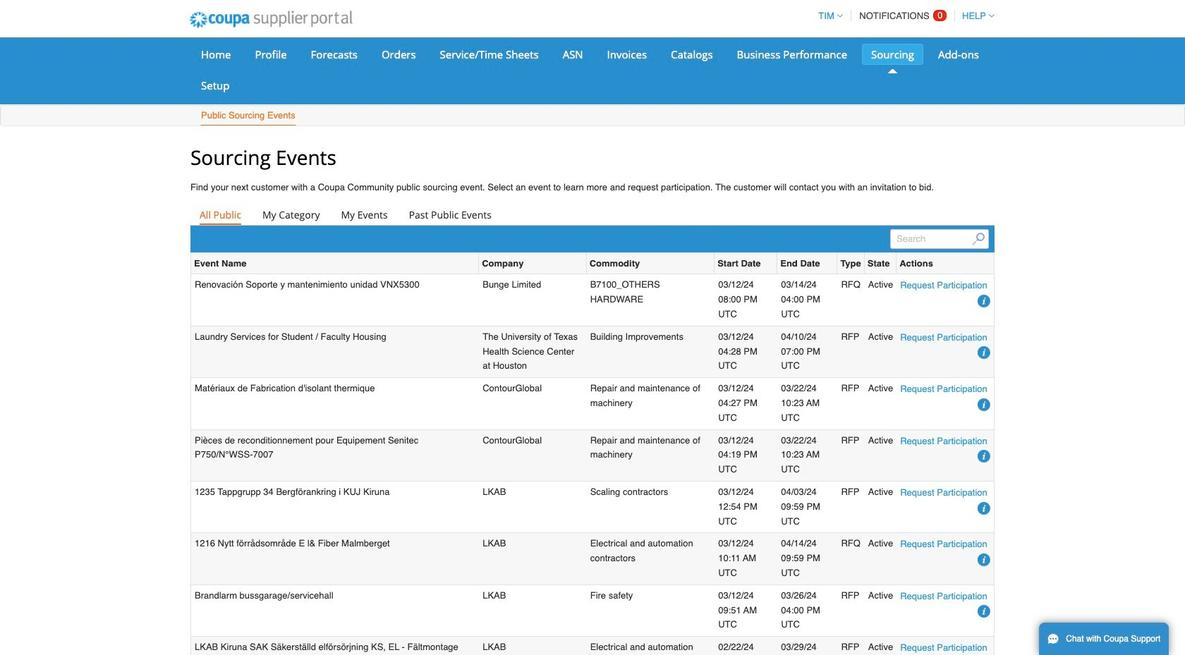 Task type: locate. For each thing, give the bounding box(es) containing it.
tab list
[[190, 206, 995, 225]]

Search text field
[[890, 229, 989, 249]]

navigation
[[812, 2, 995, 30]]



Task type: vqa. For each thing, say whether or not it's contained in the screenshot.
Do you have a Workplace Diversity program?
no



Task type: describe. For each thing, give the bounding box(es) containing it.
search image
[[972, 233, 984, 245]]

coupa supplier portal image
[[180, 2, 362, 37]]



